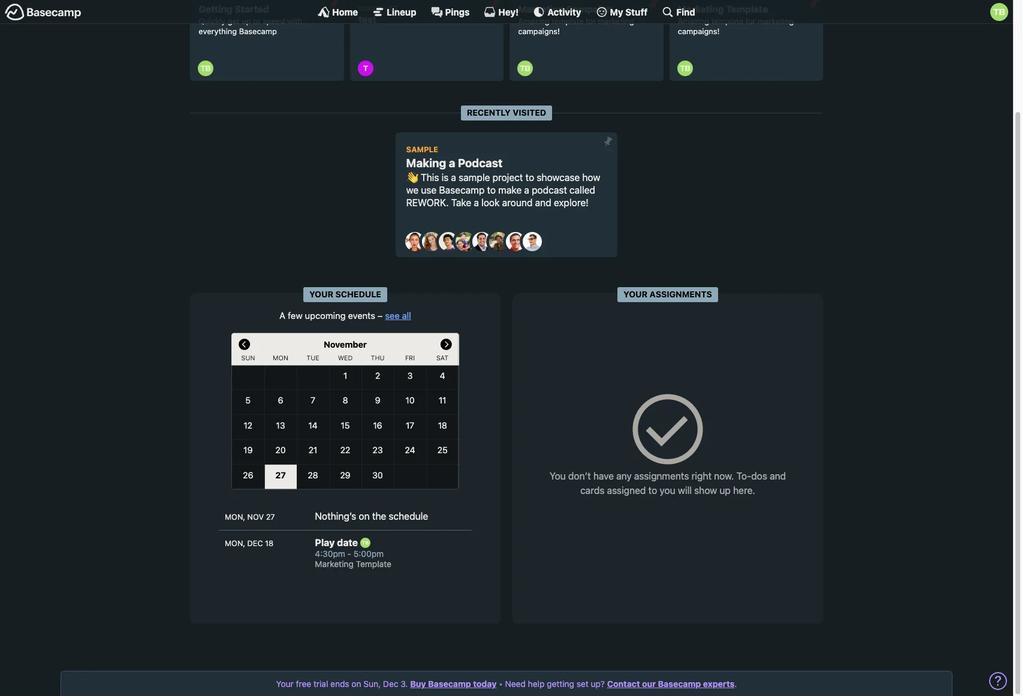 Task type: describe. For each thing, give the bounding box(es) containing it.
look
[[482, 197, 500, 208]]

buy
[[410, 679, 426, 689]]

cheryl walters image
[[422, 232, 441, 252]]

my stuff
[[610, 6, 648, 17]]

fri
[[405, 354, 415, 362]]

quickly get up to speed with everything basecamp link
[[190, 0, 344, 81]]

activity
[[548, 6, 582, 17]]

tue
[[307, 354, 319, 362]]

this
[[421, 172, 439, 183]]

your for your schedule
[[309, 289, 334, 299]]

all
[[402, 310, 411, 321]]

home
[[332, 6, 358, 17]]

the
[[372, 511, 386, 522]]

test
[[359, 14, 376, 24]]

mon, for mon, dec 18
[[225, 539, 245, 548]]

turtle ltd test
[[359, 5, 398, 24]]

a up around
[[524, 185, 530, 196]]

jared davis image
[[439, 232, 458, 252]]

template for second amazing template for marketing campaigns! link from the left
[[712, 16, 744, 26]]

your for your assignments
[[624, 289, 648, 299]]

1 vertical spatial dec
[[383, 679, 399, 689]]

my stuff button
[[596, 6, 648, 18]]

activity link
[[533, 6, 582, 18]]

events
[[348, 310, 375, 321]]

upcoming
[[305, 310, 346, 321]]

nothing's on the schedule
[[315, 511, 428, 522]]

getting
[[547, 679, 575, 689]]

sample making a podcast 👋 this is a sample project to showcase how we use basecamp to make a podcast called rework. take a look around and explore!
[[406, 145, 601, 208]]

4:30pm
[[315, 549, 345, 559]]

wed
[[338, 354, 353, 362]]

take
[[451, 197, 472, 208]]

help
[[528, 679, 545, 689]]

main element
[[0, 0, 1014, 24]]

home link
[[318, 6, 358, 18]]

to‑dos
[[737, 471, 768, 482]]

any
[[617, 471, 632, 482]]

november
[[324, 340, 367, 350]]

tim burton image for quickly get up to speed with everything basecamp
[[198, 61, 214, 76]]

here.
[[734, 485, 756, 496]]

amazing for second amazing template for marketing campaigns! link from right
[[518, 16, 550, 26]]

making
[[406, 156, 447, 170]]

called
[[570, 185, 596, 196]]

your free trial ends on sun, dec  3. buy basecamp today • need help getting set up? contact our basecamp experts .
[[276, 679, 737, 689]]

basecamp inside the "sample making a podcast 👋 this is a sample project to showcase how we use basecamp to make a podcast called rework. take a look around and explore!"
[[439, 185, 485, 196]]

today
[[473, 679, 497, 689]]

a right is
[[451, 172, 456, 183]]

how
[[583, 172, 601, 183]]

-
[[348, 549, 352, 559]]

up?
[[591, 679, 605, 689]]

your schedule
[[309, 289, 381, 299]]

tim burton image inside amazing template for marketing campaigns! link
[[518, 61, 533, 76]]

campaigns! for tim burton icon within amazing template for marketing campaigns! link
[[518, 26, 560, 36]]

template for second amazing template for marketing campaigns! link from right
[[552, 16, 584, 26]]

podcast
[[532, 185, 567, 196]]

podcast
[[458, 156, 503, 170]]

right
[[692, 471, 712, 482]]

hey! button
[[484, 6, 519, 18]]

1 marketing from the left
[[598, 16, 635, 26]]

👋
[[406, 172, 418, 183]]

stuff
[[626, 6, 648, 17]]

mon, nov 27
[[225, 513, 275, 522]]

amazing template for marketing campaigns! for second amazing template for marketing campaigns! link from the left
[[678, 16, 794, 36]]

jennifer young image
[[456, 232, 475, 252]]

everything
[[199, 26, 237, 36]]

schedule
[[336, 289, 381, 299]]

date
[[337, 538, 358, 548]]

sample
[[459, 172, 490, 183]]

recently
[[467, 107, 511, 117]]

is
[[442, 172, 449, 183]]

campaigns! for tim burton image in amazing template for marketing campaigns! link
[[678, 26, 720, 36]]

cards
[[581, 485, 605, 496]]

to right project
[[526, 172, 535, 183]]

see all link
[[385, 310, 411, 321]]

josh fiske image
[[473, 232, 492, 252]]

recently visited
[[467, 107, 547, 117]]

template
[[356, 559, 392, 569]]

sat
[[437, 354, 449, 362]]

0 vertical spatial on
[[359, 511, 370, 522]]

lineup link
[[373, 6, 417, 18]]

play
[[315, 538, 335, 548]]

•
[[499, 679, 503, 689]]

assignments
[[635, 471, 689, 482]]

get
[[228, 16, 240, 26]]

quickly
[[199, 16, 226, 26]]

amazing for second amazing template for marketing campaigns! link from the left
[[678, 16, 710, 26]]

our
[[642, 679, 656, 689]]

basecamp right the buy
[[428, 679, 471, 689]]

thu
[[371, 354, 385, 362]]

0 horizontal spatial your
[[276, 679, 294, 689]]

18
[[265, 539, 274, 548]]



Task type: locate. For each thing, give the bounding box(es) containing it.
you
[[550, 471, 566, 482]]

basecamp right our
[[658, 679, 701, 689]]

and down podcast
[[535, 197, 552, 208]]

campaigns! down find at the right
[[678, 26, 720, 36]]

your left free
[[276, 679, 294, 689]]

use
[[421, 185, 437, 196]]

tim burton image down find at the right
[[677, 61, 693, 76]]

0 vertical spatial dec
[[248, 539, 263, 548]]

1 horizontal spatial and
[[770, 471, 786, 482]]

ends
[[331, 679, 349, 689]]

0 vertical spatial up
[[242, 16, 251, 26]]

tim burton image
[[991, 3, 1009, 21], [518, 61, 533, 76]]

to up look
[[487, 185, 496, 196]]

1 vertical spatial mon,
[[225, 539, 245, 548]]

1 amazing template for marketing campaigns! link from the left
[[510, 0, 664, 81]]

terry image
[[358, 61, 373, 76]]

pings
[[445, 6, 470, 17]]

2 marketing from the left
[[758, 16, 794, 26]]

amazing template for marketing campaigns! for second amazing template for marketing campaigns! link from right
[[518, 16, 635, 36]]

around
[[502, 197, 533, 208]]

0 horizontal spatial and
[[535, 197, 552, 208]]

tim burton image for amazing template for marketing campaigns!
[[677, 61, 693, 76]]

on left the
[[359, 511, 370, 522]]

and
[[535, 197, 552, 208], [770, 471, 786, 482]]

2 amazing from the left
[[678, 16, 710, 26]]

1 horizontal spatial tim burton image
[[360, 538, 371, 548]]

2 for from the left
[[746, 16, 756, 26]]

for for second amazing template for marketing campaigns! link from right
[[586, 16, 596, 26]]

2 mon, from the top
[[225, 539, 245, 548]]

0 horizontal spatial template
[[552, 16, 584, 26]]

victor cooper image
[[523, 232, 542, 252]]

ltd
[[385, 5, 398, 12]]

2 horizontal spatial your
[[624, 289, 648, 299]]

nothing's
[[315, 511, 356, 522]]

nicole katz image
[[489, 232, 509, 252]]

template left my
[[552, 16, 584, 26]]

showcase
[[537, 172, 580, 183]]

0 horizontal spatial up
[[242, 16, 251, 26]]

explore!
[[554, 197, 589, 208]]

1 horizontal spatial your
[[309, 289, 334, 299]]

and inside the "sample making a podcast 👋 this is a sample project to showcase how we use basecamp to make a podcast called rework. take a look around and explore!"
[[535, 197, 552, 208]]

for
[[586, 16, 596, 26], [746, 16, 756, 26]]

tim burton image inside amazing template for marketing campaigns! link
[[677, 61, 693, 76]]

tim burton image inside main element
[[991, 3, 1009, 21]]

0 horizontal spatial tim burton image
[[518, 61, 533, 76]]

5:00pm
[[354, 549, 384, 559]]

template
[[552, 16, 584, 26], [712, 16, 744, 26]]

up right get
[[242, 16, 251, 26]]

mon, for mon, nov 27
[[225, 513, 245, 522]]

basecamp down speed
[[239, 26, 277, 36]]

a right the making
[[449, 156, 456, 170]]

nov
[[248, 513, 264, 522]]

contact
[[607, 679, 640, 689]]

1 vertical spatial tim burton image
[[518, 61, 533, 76]]

speed
[[263, 16, 285, 26]]

on
[[359, 511, 370, 522], [352, 679, 361, 689]]

1 horizontal spatial for
[[746, 16, 756, 26]]

27
[[266, 513, 275, 522]]

0 vertical spatial tim burton image
[[991, 3, 1009, 21]]

amazing template for marketing campaigns! link
[[510, 0, 664, 81], [670, 0, 824, 81]]

0 horizontal spatial for
[[586, 16, 596, 26]]

1 horizontal spatial campaigns!
[[678, 26, 720, 36]]

1 horizontal spatial tim burton image
[[991, 3, 1009, 21]]

a
[[449, 156, 456, 170], [451, 172, 456, 183], [524, 185, 530, 196], [474, 197, 479, 208]]

up inside 'you don't have any assignments right now. to‑dos and cards assigned to you will show up here.'
[[720, 485, 731, 496]]

up down now.
[[720, 485, 731, 496]]

tim burton image up 5:00pm in the bottom of the page
[[360, 538, 371, 548]]

1 vertical spatial on
[[352, 679, 361, 689]]

hey!
[[499, 6, 519, 17]]

0 vertical spatial mon,
[[225, 513, 245, 522]]

mon
[[273, 354, 288, 362]]

dec left 18
[[248, 539, 263, 548]]

sun,
[[364, 679, 381, 689]]

assignments
[[650, 289, 713, 299]]

1 horizontal spatial up
[[720, 485, 731, 496]]

contact our basecamp experts link
[[607, 679, 735, 689]]

1 campaigns! from the left
[[518, 26, 560, 36]]

now.
[[715, 471, 734, 482]]

1 horizontal spatial template
[[712, 16, 744, 26]]

1 mon, from the top
[[225, 513, 245, 522]]

mon, down mon, nov 27
[[225, 539, 245, 548]]

and right to‑dos
[[770, 471, 786, 482]]

up
[[242, 16, 251, 26], [720, 485, 731, 496]]

assigned
[[607, 485, 646, 496]]

0 horizontal spatial amazing template for marketing campaigns! link
[[510, 0, 664, 81]]

1 amazing from the left
[[518, 16, 550, 26]]

0 horizontal spatial amazing
[[518, 16, 550, 26]]

to left you
[[649, 485, 658, 496]]

1 vertical spatial up
[[720, 485, 731, 496]]

1 template from the left
[[552, 16, 584, 26]]

campaigns! down activity link
[[518, 26, 560, 36]]

project
[[493, 172, 523, 183]]

schedule
[[389, 511, 428, 522]]

have
[[594, 471, 614, 482]]

0 horizontal spatial dec
[[248, 539, 263, 548]]

turtle
[[359, 5, 384, 12]]

to left speed
[[253, 16, 261, 26]]

visited
[[513, 107, 547, 117]]

your left 'assignments'
[[624, 289, 648, 299]]

and inside 'you don't have any assignments right now. to‑dos and cards assigned to you will show up here.'
[[770, 471, 786, 482]]

0 vertical spatial and
[[535, 197, 552, 208]]

2 horizontal spatial tim burton image
[[677, 61, 693, 76]]

amazing
[[518, 16, 550, 26], [678, 16, 710, 26]]

4:30pm     -     5:00pm marketing template
[[315, 549, 392, 569]]

up inside quickly get up to speed with everything basecamp
[[242, 16, 251, 26]]

mon, left nov
[[225, 513, 245, 522]]

0 horizontal spatial marketing
[[598, 16, 635, 26]]

pings button
[[431, 6, 470, 18]]

2 template from the left
[[712, 16, 744, 26]]

1 for from the left
[[586, 16, 596, 26]]

on left the sun, at the left
[[352, 679, 361, 689]]

0 horizontal spatial amazing template for marketing campaigns!
[[518, 16, 635, 36]]

dec left 3.
[[383, 679, 399, 689]]

need
[[505, 679, 526, 689]]

template right find at the right
[[712, 16, 744, 26]]

to inside quickly get up to speed with everything basecamp
[[253, 16, 261, 26]]

1 horizontal spatial amazing template for marketing campaigns!
[[678, 16, 794, 36]]

a
[[280, 310, 286, 321]]

.
[[735, 679, 737, 689]]

2 campaigns! from the left
[[678, 26, 720, 36]]

switch accounts image
[[5, 3, 82, 22]]

experts
[[703, 679, 735, 689]]

we
[[406, 185, 419, 196]]

a few upcoming events – see all
[[280, 310, 411, 321]]

find
[[677, 6, 696, 17]]

2 amazing template for marketing campaigns! link from the left
[[670, 0, 824, 81]]

–
[[378, 310, 383, 321]]

your
[[309, 289, 334, 299], [624, 289, 648, 299], [276, 679, 294, 689]]

find button
[[662, 6, 696, 18]]

1 vertical spatial and
[[770, 471, 786, 482]]

my
[[610, 6, 624, 17]]

tim burton image inside the quickly get up to speed with everything basecamp link
[[198, 61, 214, 76]]

1 horizontal spatial amazing
[[678, 16, 710, 26]]

2 amazing template for marketing campaigns! from the left
[[678, 16, 794, 36]]

1 horizontal spatial marketing
[[758, 16, 794, 26]]

mon, dec 18
[[225, 539, 274, 548]]

3.
[[401, 679, 408, 689]]

0 horizontal spatial campaigns!
[[518, 26, 560, 36]]

basecamp inside quickly get up to speed with everything basecamp
[[239, 26, 277, 36]]

you
[[660, 485, 676, 496]]

steve marsh image
[[506, 232, 525, 252]]

your assignments
[[624, 289, 713, 299]]

sample
[[406, 145, 438, 154]]

don't
[[569, 471, 591, 482]]

1 horizontal spatial dec
[[383, 679, 399, 689]]

quickly get up to speed with everything basecamp
[[199, 16, 302, 36]]

your up upcoming
[[309, 289, 334, 299]]

marketing
[[315, 559, 354, 569]]

play date
[[315, 538, 360, 548]]

tim burton image
[[198, 61, 214, 76], [677, 61, 693, 76], [360, 538, 371, 548]]

few
[[288, 310, 303, 321]]

a left look
[[474, 197, 479, 208]]

will
[[678, 485, 692, 496]]

show
[[695, 485, 718, 496]]

to inside 'you don't have any assignments right now. to‑dos and cards assigned to you will show up here.'
[[649, 485, 658, 496]]

lineup
[[387, 6, 417, 17]]

mon,
[[225, 513, 245, 522], [225, 539, 245, 548]]

1 amazing template for marketing campaigns! from the left
[[518, 16, 635, 36]]

None submit
[[599, 132, 618, 152]]

0 horizontal spatial tim burton image
[[198, 61, 214, 76]]

1 horizontal spatial amazing template for marketing campaigns! link
[[670, 0, 824, 81]]

basecamp up take
[[439, 185, 485, 196]]

tim burton image down everything
[[198, 61, 214, 76]]

for for second amazing template for marketing campaigns! link from the left
[[746, 16, 756, 26]]

make
[[499, 185, 522, 196]]

annie bryan image
[[405, 232, 425, 252]]



Task type: vqa. For each thing, say whether or not it's contained in the screenshot.
'THU' related to December
no



